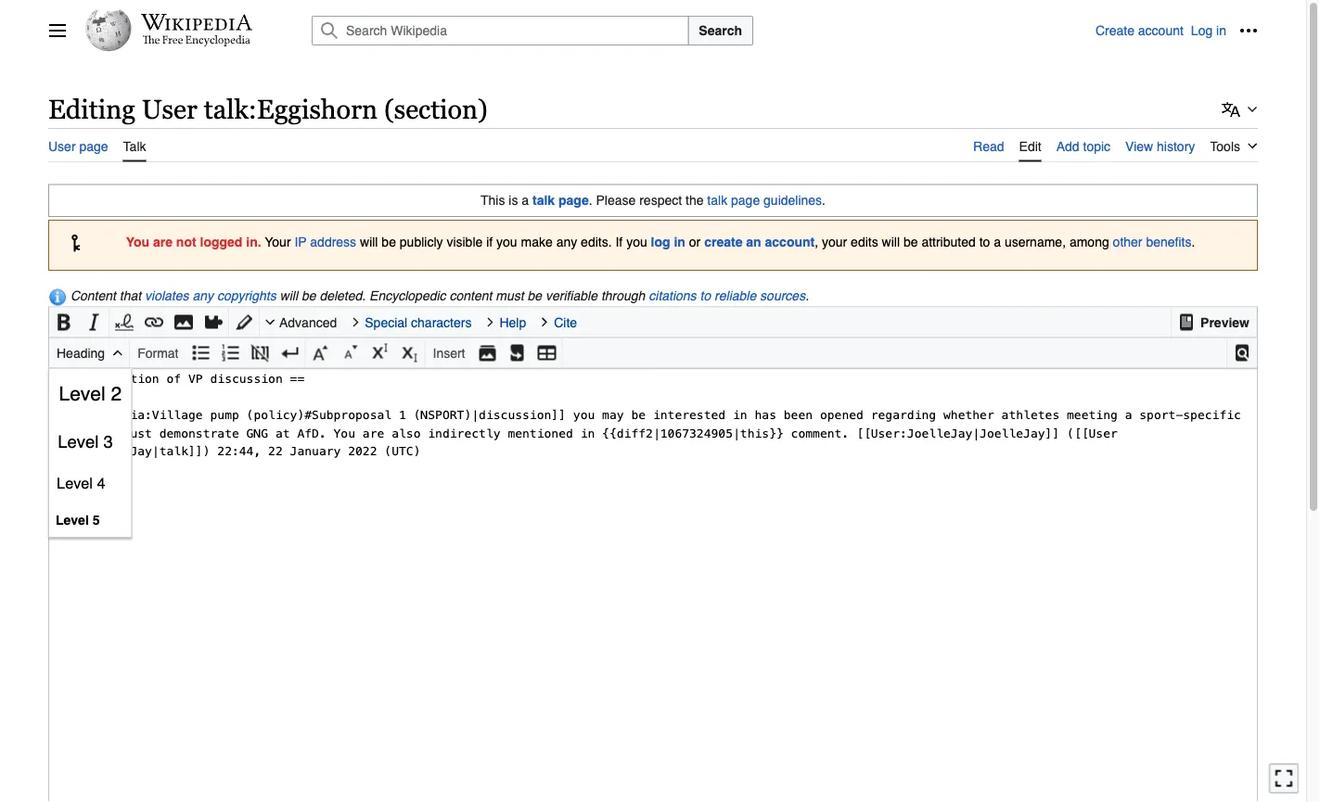 Task type: vqa. For each thing, say whether or not it's contained in the screenshot.
LEVEL within the 'link'
yes



Task type: describe. For each thing, give the bounding box(es) containing it.
special
[[365, 315, 408, 330]]

cite
[[554, 315, 577, 330]]

5
[[92, 513, 100, 527]]

Wikitext source editor text field
[[49, 369, 1257, 803]]

reliable
[[715, 289, 756, 304]]

2 horizontal spatial page
[[731, 193, 760, 208]]

publicly
[[400, 235, 443, 249]]

in.
[[246, 235, 261, 249]]

you are not logged in. your ip address will be publicly visible if you make any edits. if you log in or create an account , your edits will be attributed to a username, among other benefits .
[[126, 235, 1195, 249]]

2
[[111, 383, 122, 405]]

editing
[[48, 94, 135, 124]]

edits.
[[581, 235, 612, 249]]

view
[[1126, 139, 1153, 154]]

level 5 link
[[49, 503, 131, 537]]

article image
[[1177, 309, 1196, 336]]

syntax highlighting image
[[235, 309, 253, 336]]

level 4
[[57, 475, 105, 492]]

this
[[481, 193, 505, 208]]

other benefits link
[[1113, 235, 1192, 249]]

benefits
[[1146, 235, 1192, 249]]

bold image
[[55, 309, 73, 336]]

4
[[97, 475, 105, 492]]

in inside personal tools navigation
[[1216, 23, 1227, 38]]

2 you from the left
[[626, 235, 647, 249]]

account inside personal tools navigation
[[1138, 23, 1184, 38]]

preview
[[1201, 315, 1250, 330]]

the free encyclopedia image
[[142, 35, 251, 47]]

address
[[310, 235, 356, 249]]

. right other
[[1192, 235, 1195, 249]]

or
[[689, 235, 701, 249]]

verifiable
[[546, 289, 598, 304]]

add
[[1057, 139, 1080, 154]]

fullscreen image
[[1275, 770, 1293, 788]]

your
[[265, 235, 291, 249]]

0 horizontal spatial any
[[192, 289, 213, 304]]

(section)
[[384, 94, 488, 124]]

be left the attributed
[[904, 235, 918, 249]]

attributed
[[922, 235, 976, 249]]

1 vertical spatial to
[[700, 289, 711, 304]]

content
[[450, 289, 492, 304]]

wikipedia image
[[141, 14, 252, 31]]

view history link
[[1126, 128, 1195, 160]]

read link
[[973, 128, 1004, 160]]

talk link
[[123, 128, 146, 162]]

user page link
[[48, 128, 108, 160]]

advanced button
[[263, 308, 348, 337]]

level for level 5
[[56, 513, 89, 527]]

advanced
[[279, 315, 337, 330]]

link image
[[145, 309, 163, 336]]

create account link
[[1096, 23, 1184, 38]]

topic
[[1083, 139, 1111, 154]]

history
[[1157, 139, 1195, 154]]

sources
[[760, 289, 805, 304]]

level 4 link
[[49, 464, 131, 503]]

create account log in
[[1096, 23, 1227, 38]]

Search Wikipedia search field
[[312, 16, 689, 45]]

level 2
[[59, 383, 122, 405]]

cite button
[[537, 308, 588, 337]]

level 2 link
[[49, 369, 131, 420]]

images and media image
[[174, 309, 193, 336]]

insert
[[433, 346, 465, 361]]

language image
[[1222, 100, 1241, 119]]

search
[[699, 23, 742, 38]]

create
[[704, 235, 743, 249]]

3
[[103, 432, 113, 452]]

search and replace image
[[1233, 339, 1252, 367]]

1 vertical spatial account
[[765, 235, 815, 249]]

create
[[1096, 23, 1135, 38]]

0 horizontal spatial will
[[280, 289, 298, 304]]

log
[[651, 235, 670, 249]]

not
[[176, 235, 196, 249]]

citations to reliable sources link
[[649, 289, 805, 304]]

1 horizontal spatial a
[[994, 235, 1001, 249]]

italic image
[[84, 309, 103, 336]]

. right reliable
[[805, 289, 809, 304]]

small image
[[341, 339, 360, 367]]

,
[[815, 235, 818, 249]]

talk:eggishorn
[[204, 94, 378, 124]]

log
[[1191, 23, 1213, 38]]

level 5
[[56, 513, 100, 527]]

read
[[973, 139, 1004, 154]]

talk
[[123, 139, 146, 154]]



Task type: locate. For each thing, give the bounding box(es) containing it.
you right if
[[626, 235, 647, 249]]

visible
[[447, 235, 483, 249]]

0 vertical spatial a
[[522, 193, 529, 208]]

talk
[[533, 193, 555, 208], [707, 193, 728, 208]]

content that violates any copyrights will be deleted. encyclopedic content must be verifiable through citations to reliable sources .
[[70, 289, 809, 304]]

level
[[59, 383, 105, 405], [58, 432, 99, 452], [57, 475, 93, 492], [56, 513, 89, 527]]

level left 5
[[56, 513, 89, 527]]

must
[[496, 289, 524, 304]]

1 horizontal spatial user
[[142, 94, 197, 124]]

level left 4 on the bottom
[[57, 475, 93, 492]]

log in link
[[1191, 23, 1227, 38]]

to right the attributed
[[979, 235, 990, 249]]

content
[[70, 289, 116, 304]]

0 horizontal spatial account
[[765, 235, 815, 249]]

0 vertical spatial to
[[979, 235, 990, 249]]

0 vertical spatial any
[[556, 235, 577, 249]]

personal tools navigation
[[1096, 16, 1264, 45]]

1 talk from the left
[[533, 193, 555, 208]]

1 vertical spatial in
[[674, 235, 686, 249]]

Search search field
[[289, 16, 1096, 45]]

.
[[589, 193, 593, 208], [822, 193, 826, 208], [1192, 235, 1195, 249], [805, 289, 809, 304]]

editing user talk:eggishorn (section)
[[48, 94, 488, 124]]

special characters button
[[348, 308, 483, 337]]

will
[[360, 235, 378, 249], [882, 235, 900, 249], [280, 289, 298, 304]]

0 horizontal spatial in
[[674, 235, 686, 249]]

main content
[[41, 84, 1266, 803]]

ip
[[295, 235, 307, 249]]

citations
[[649, 289, 696, 304]]

1 horizontal spatial in
[[1216, 23, 1227, 38]]

page down editing
[[79, 139, 108, 154]]

you
[[126, 235, 149, 249]]

tools
[[1210, 139, 1241, 154]]

superscript image
[[371, 339, 389, 367]]

big image
[[311, 339, 330, 367]]

menu image
[[48, 21, 67, 40]]

1 horizontal spatial you
[[626, 235, 647, 249]]

1 horizontal spatial to
[[979, 235, 990, 249]]

level for level 3
[[58, 432, 99, 452]]

you
[[496, 235, 517, 249], [626, 235, 647, 249]]

numbered list image
[[221, 339, 240, 367]]

the
[[686, 193, 704, 208]]

respect
[[639, 193, 682, 208]]

heading
[[57, 346, 105, 361]]

1 vertical spatial user
[[48, 139, 76, 154]]

help button
[[483, 308, 537, 337]]

0 horizontal spatial user
[[48, 139, 76, 154]]

will right address
[[360, 235, 378, 249]]

level for level 4
[[57, 475, 93, 492]]

heading button
[[49, 338, 129, 368]]

format
[[137, 346, 179, 361]]

any left edits.
[[556, 235, 577, 249]]

insert a template image
[[204, 309, 223, 336]]

user down editing
[[48, 139, 76, 154]]

user page
[[48, 139, 108, 154]]

guidelines
[[764, 193, 822, 208]]

view history
[[1126, 139, 1195, 154]]

1 vertical spatial any
[[192, 289, 213, 304]]

any
[[556, 235, 577, 249], [192, 289, 213, 304]]

talk page guidelines link
[[707, 193, 822, 208]]

username,
[[1005, 235, 1066, 249]]

1 vertical spatial a
[[994, 235, 1001, 249]]

bulleted list image
[[192, 339, 210, 367]]

an
[[746, 235, 761, 249]]

0 horizontal spatial you
[[496, 235, 517, 249]]

account left log
[[1138, 23, 1184, 38]]

1 horizontal spatial account
[[1138, 23, 1184, 38]]

violates
[[145, 289, 189, 304]]

create an account link
[[704, 235, 815, 249]]

1 horizontal spatial any
[[556, 235, 577, 249]]

add topic
[[1057, 139, 1111, 154]]

search button
[[688, 16, 753, 45]]

in right log
[[1216, 23, 1227, 38]]

make
[[521, 235, 553, 249]]

0 horizontal spatial talk
[[533, 193, 555, 208]]

log in and more options image
[[1240, 21, 1258, 40]]

level 3
[[58, 432, 113, 452]]

other
[[1113, 235, 1143, 249]]

edit
[[1019, 139, 1042, 154]]

be left publicly
[[382, 235, 396, 249]]

page left please
[[559, 193, 589, 208]]

user up talk "link"
[[142, 94, 197, 124]]

be right "must"
[[527, 289, 542, 304]]

will right the edits
[[882, 235, 900, 249]]

edit link
[[1019, 128, 1042, 162]]

any up insert a template image at the left
[[192, 289, 213, 304]]

1 you from the left
[[496, 235, 517, 249]]

talk right is
[[533, 193, 555, 208]]

0 horizontal spatial a
[[522, 193, 529, 208]]

preview button
[[1172, 308, 1256, 337]]

please
[[596, 193, 636, 208]]

signature and timestamp image
[[115, 309, 134, 336]]

encyclopedic
[[369, 289, 446, 304]]

picture gallery image
[[478, 339, 497, 367]]

account
[[1138, 23, 1184, 38], [765, 235, 815, 249]]

main content containing editing
[[41, 84, 1266, 803]]

1 horizontal spatial talk
[[707, 193, 728, 208]]

special characters
[[365, 315, 472, 330]]

a right is
[[522, 193, 529, 208]]

in
[[1216, 23, 1227, 38], [674, 235, 686, 249]]

2 horizontal spatial will
[[882, 235, 900, 249]]

1 horizontal spatial page
[[559, 193, 589, 208]]

page up an
[[731, 193, 760, 208]]

no wiki formatting image
[[251, 339, 270, 367]]

. left please
[[589, 193, 593, 208]]

be up advanced
[[301, 289, 316, 304]]

edits
[[851, 235, 878, 249]]

you right 'if'
[[496, 235, 517, 249]]

to left reliable
[[700, 289, 711, 304]]

that
[[120, 289, 141, 304]]

your
[[822, 235, 847, 249]]

is
[[509, 193, 518, 208]]

0 vertical spatial account
[[1138, 23, 1184, 38]]

in left or
[[674, 235, 686, 249]]

page
[[79, 139, 108, 154], [559, 193, 589, 208], [731, 193, 760, 208]]

a left the username,
[[994, 235, 1001, 249]]

characters
[[411, 315, 472, 330]]

talk right "the"
[[707, 193, 728, 208]]

help
[[500, 315, 526, 330]]

2 talk from the left
[[707, 193, 728, 208]]

0 horizontal spatial to
[[700, 289, 711, 304]]

level for level 2
[[59, 383, 105, 405]]

if
[[486, 235, 493, 249]]

violates any copyrights link
[[145, 289, 276, 304]]

table image
[[538, 339, 556, 367]]

deleted.
[[320, 289, 366, 304]]

copyrights
[[217, 289, 276, 304]]

0 vertical spatial user
[[142, 94, 197, 124]]

1 horizontal spatial will
[[360, 235, 378, 249]]

this is a talk page . please respect the talk page guidelines .
[[481, 193, 826, 208]]

logged
[[200, 235, 243, 249]]

redirect image
[[508, 339, 527, 367]]

talk page link
[[533, 193, 589, 208]]

ip address link
[[295, 235, 356, 249]]

0 vertical spatial in
[[1216, 23, 1227, 38]]

. up your at the top right of the page
[[822, 193, 826, 208]]

account right an
[[765, 235, 815, 249]]

will up advanced dropdown button
[[280, 289, 298, 304]]

among
[[1070, 235, 1109, 249]]

level inside "link"
[[58, 432, 99, 452]]

add topic link
[[1057, 128, 1111, 160]]

level left 2 on the left of the page
[[59, 383, 105, 405]]

level left 3
[[58, 432, 99, 452]]

a
[[522, 193, 529, 208], [994, 235, 1001, 249]]

if
[[616, 235, 623, 249]]

subscript image
[[400, 339, 419, 367]]

0 horizontal spatial page
[[79, 139, 108, 154]]

new line image
[[281, 339, 299, 367]]

are
[[153, 235, 173, 249]]

through
[[601, 289, 645, 304]]



